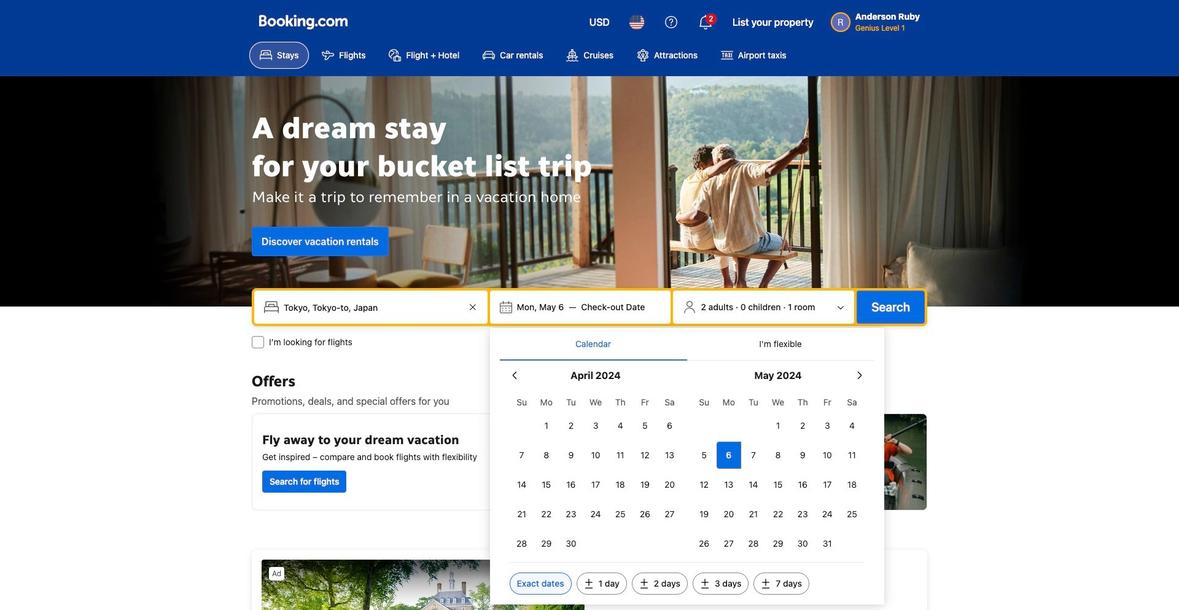 Task type: describe. For each thing, give the bounding box(es) containing it.
16 April 2024 checkbox
[[559, 471, 584, 498]]

24 April 2024 checkbox
[[584, 501, 608, 528]]

19 May 2024 checkbox
[[692, 501, 717, 528]]

30 May 2024 checkbox
[[791, 530, 816, 557]]

13 May 2024 checkbox
[[717, 471, 742, 498]]

15 May 2024 checkbox
[[766, 471, 791, 498]]

12 April 2024 checkbox
[[633, 442, 658, 469]]

9 May 2024 checkbox
[[791, 442, 816, 469]]

28 April 2024 checkbox
[[510, 530, 534, 557]]

1 May 2024 checkbox
[[766, 412, 791, 439]]

31 May 2024 checkbox
[[816, 530, 840, 557]]

10 May 2024 checkbox
[[816, 442, 840, 469]]

1 grid from the left
[[510, 390, 682, 557]]

6 May 2024 checkbox
[[717, 442, 742, 469]]

3 April 2024 checkbox
[[584, 412, 608, 439]]

19 April 2024 checkbox
[[633, 471, 658, 498]]

23 April 2024 checkbox
[[559, 501, 584, 528]]

23 May 2024 checkbox
[[791, 501, 816, 528]]

13 April 2024 checkbox
[[658, 442, 682, 469]]

11 April 2024 checkbox
[[608, 442, 633, 469]]

4 April 2024 checkbox
[[608, 412, 633, 439]]

18 May 2024 checkbox
[[840, 471, 865, 498]]

20 May 2024 checkbox
[[717, 501, 742, 528]]

30 April 2024 checkbox
[[559, 530, 584, 557]]

10 April 2024 checkbox
[[584, 442, 608, 469]]

28 May 2024 checkbox
[[742, 530, 766, 557]]

5 April 2024 checkbox
[[633, 412, 658, 439]]

29 May 2024 checkbox
[[766, 530, 791, 557]]

2 April 2024 checkbox
[[559, 412, 584, 439]]

1 April 2024 checkbox
[[534, 412, 559, 439]]

9 April 2024 checkbox
[[559, 442, 584, 469]]

6 April 2024 checkbox
[[658, 412, 682, 439]]

2 grid from the left
[[692, 390, 865, 557]]

booking.com image
[[259, 15, 348, 29]]

20 April 2024 checkbox
[[658, 471, 682, 498]]

14 May 2024 checkbox
[[742, 471, 766, 498]]



Task type: vqa. For each thing, say whether or not it's contained in the screenshot.
27 MAY 2024 checkbox
yes



Task type: locate. For each thing, give the bounding box(es) containing it.
16 May 2024 checkbox
[[791, 471, 816, 498]]

cell
[[717, 439, 742, 469]]

12 May 2024 checkbox
[[692, 471, 717, 498]]

21 April 2024 checkbox
[[510, 501, 534, 528]]

advertisement element
[[252, 550, 928, 610]]

25 April 2024 checkbox
[[608, 501, 633, 528]]

25 May 2024 checkbox
[[840, 501, 865, 528]]

18 April 2024 checkbox
[[608, 471, 633, 498]]

11 May 2024 checkbox
[[840, 442, 865, 469]]

1 horizontal spatial grid
[[692, 390, 865, 557]]

8 May 2024 checkbox
[[766, 442, 791, 469]]

26 April 2024 checkbox
[[633, 501, 658, 528]]

22 April 2024 checkbox
[[534, 501, 559, 528]]

22 May 2024 checkbox
[[766, 501, 791, 528]]

4 May 2024 checkbox
[[840, 412, 865, 439]]

24 May 2024 checkbox
[[816, 501, 840, 528]]

27 May 2024 checkbox
[[717, 530, 742, 557]]

3 May 2024 checkbox
[[816, 412, 840, 439]]

27 April 2024 checkbox
[[658, 501, 682, 528]]

0 horizontal spatial grid
[[510, 390, 682, 557]]

grid
[[510, 390, 682, 557], [692, 390, 865, 557]]

7 April 2024 checkbox
[[510, 442, 534, 469]]

main content
[[247, 372, 933, 610]]

14 April 2024 checkbox
[[510, 471, 534, 498]]

15 April 2024 checkbox
[[534, 471, 559, 498]]

2 May 2024 checkbox
[[791, 412, 816, 439]]

7 May 2024 checkbox
[[742, 442, 766, 469]]

5 May 2024 checkbox
[[692, 442, 717, 469]]

29 April 2024 checkbox
[[534, 530, 559, 557]]

26 May 2024 checkbox
[[692, 530, 717, 557]]

8 April 2024 checkbox
[[534, 442, 559, 469]]

17 April 2024 checkbox
[[584, 471, 608, 498]]

tab list
[[500, 328, 875, 361]]

a young girl and woman kayak on a river image
[[595, 414, 927, 510]]

Where are you going? field
[[279, 296, 465, 318]]

21 May 2024 checkbox
[[742, 501, 766, 528]]

fly away to your dream vacation image
[[498, 424, 575, 500]]

cell inside grid
[[717, 439, 742, 469]]

your account menu anderson ruby genius level 1 element
[[831, 6, 925, 34]]

17 May 2024 checkbox
[[816, 471, 840, 498]]



